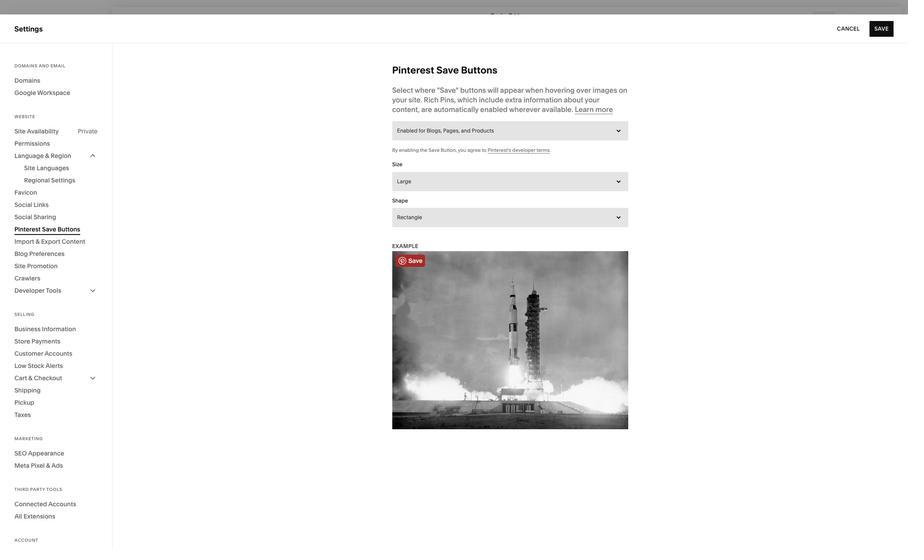 Task type: locate. For each thing, give the bounding box(es) containing it.
tools up the simon
[[46, 487, 62, 492]]

selling up the business
[[14, 312, 35, 317]]

2 domains from the top
[[14, 77, 40, 85]]

connected accounts link
[[14, 498, 98, 511]]

agree
[[468, 147, 481, 153]]

& left ads
[[46, 462, 50, 470]]

developer tools link
[[14, 285, 98, 297]]

domains and email
[[14, 63, 66, 68]]

0 vertical spatial domains
[[14, 63, 38, 68]]

buttons up buttons
[[461, 64, 498, 76]]

save right cancel
[[875, 25, 889, 32]]

1 vertical spatial selling
[[14, 312, 35, 317]]

0 vertical spatial buttons
[[461, 64, 498, 76]]

0 vertical spatial website
[[14, 54, 42, 63]]

& right cart
[[28, 374, 32, 382]]

import & export content link
[[14, 236, 98, 248]]

0 vertical spatial settings
[[14, 24, 43, 33]]

1 website from the top
[[14, 54, 42, 63]]

meta pixel & ads link
[[14, 460, 98, 472]]

a
[[505, 12, 508, 19]]

about
[[564, 95, 583, 104]]

pinterest save buttons down sharing
[[14, 226, 80, 233]]

settings inside the site languages regional settings
[[51, 176, 75, 184]]

pins,
[[440, 95, 456, 104]]

1 horizontal spatial your
[[585, 95, 600, 104]]

preferences
[[29, 250, 65, 258]]

site down language on the left top of page
[[24, 164, 35, 172]]

site.
[[409, 95, 422, 104]]

acuity scheduling
[[14, 133, 75, 142]]

& for export
[[36, 238, 40, 246]]

2 vertical spatial settings
[[14, 452, 42, 461]]

0 vertical spatial and
[[39, 63, 49, 68]]

site
[[14, 127, 26, 135], [24, 164, 35, 172], [14, 262, 26, 270]]

where
[[415, 86, 436, 95]]

1 vertical spatial website
[[14, 114, 35, 119]]

and right pages,
[[461, 127, 471, 134]]

0 vertical spatial selling
[[14, 70, 37, 79]]

buttons up content
[[58, 226, 80, 233]]

rich
[[424, 95, 439, 104]]

1 selling from the top
[[14, 70, 37, 79]]

1 vertical spatial settings
[[51, 176, 75, 184]]

1 domains from the top
[[14, 63, 38, 68]]

0 vertical spatial tools
[[46, 287, 61, 295]]

0 horizontal spatial buttons
[[58, 226, 80, 233]]

accounts inside 'connected accounts all extensions'
[[48, 501, 76, 508]]

content,
[[392, 105, 420, 114]]

selling down "domains and email"
[[14, 70, 37, 79]]

website up "domains and email"
[[14, 54, 42, 63]]

site inside the site languages regional settings
[[24, 164, 35, 172]]

language & region link
[[14, 150, 98, 162]]

blog
[[14, 250, 28, 258]]

acuity scheduling link
[[14, 133, 97, 143]]

0 vertical spatial social
[[14, 201, 32, 209]]

information
[[42, 325, 76, 333]]

domains for google
[[14, 77, 40, 85]]

2 vertical spatial site
[[14, 262, 26, 270]]

website inside website link
[[14, 54, 42, 63]]

save up export
[[42, 226, 56, 233]]

seo appearance meta pixel & ads
[[14, 450, 64, 470]]

0 vertical spatial marketing
[[14, 86, 48, 95]]

1 vertical spatial and
[[461, 127, 471, 134]]

automatically
[[434, 105, 479, 114]]

analytics
[[14, 117, 45, 126]]

tools down crawlers link
[[46, 287, 61, 295]]

content
[[62, 238, 85, 246]]

pinterest up select
[[392, 64, 434, 76]]

settings up meta
[[14, 452, 42, 461]]

pinterest up import
[[14, 226, 41, 233]]

google workspace link
[[14, 87, 98, 99]]

domains up domains google workspace
[[14, 63, 38, 68]]

favicon social links social sharing
[[14, 189, 56, 221]]

you
[[458, 147, 466, 153]]

0 vertical spatial pinterest
[[392, 64, 434, 76]]

social links link
[[14, 199, 98, 211]]

all
[[14, 513, 22, 521]]

enabled for blogs, pages, and products
[[397, 127, 494, 134]]

pinterest
[[392, 64, 434, 76], [14, 226, 41, 233]]

accounts up all extensions link
[[48, 501, 76, 508]]

select where "save" buttons will appear when hovering over images on your site. rich pins, which include extra information about your content, are automatically enabled wherever available.
[[392, 86, 627, 114]]

buttons
[[461, 64, 498, 76], [58, 226, 80, 233]]

1 vertical spatial site
[[24, 164, 35, 172]]

terms
[[537, 147, 550, 153]]

domains inside domains google workspace
[[14, 77, 40, 85]]

pinterest save buttons up "save"
[[392, 64, 498, 76]]

& up languages
[[45, 152, 49, 160]]

website up site availability
[[14, 114, 35, 119]]

domains link
[[14, 74, 98, 87]]

language & region button
[[14, 150, 98, 162]]

help
[[14, 468, 30, 477]]

1 social from the top
[[14, 201, 32, 209]]

2 your from the left
[[585, 95, 600, 104]]

save
[[875, 25, 889, 32], [436, 64, 459, 76], [429, 147, 440, 153], [42, 226, 56, 233], [408, 257, 423, 264]]

asset library link
[[14, 436, 97, 446]]

edit
[[122, 16, 134, 22]]

1 vertical spatial domains
[[14, 77, 40, 85]]

marketing
[[14, 86, 48, 95], [14, 437, 43, 441]]

pinterest's developer terms link
[[488, 147, 550, 154]]

settings link
[[14, 452, 97, 462]]

domains up 'google'
[[14, 77, 40, 85]]

social down favicon
[[14, 201, 32, 209]]

developer tools
[[14, 287, 61, 295]]

save down example
[[408, 257, 423, 264]]

site down analytics
[[14, 127, 26, 135]]

& left export
[[36, 238, 40, 246]]

links
[[34, 201, 49, 209]]

1 vertical spatial marketing
[[14, 437, 43, 441]]

1 vertical spatial tools
[[46, 487, 62, 492]]

1 vertical spatial buttons
[[58, 226, 80, 233]]

settings down site languages link in the top left of the page
[[51, 176, 75, 184]]

0 vertical spatial accounts
[[45, 350, 72, 358]]

workspace
[[37, 89, 70, 97]]

save inside 'link'
[[408, 257, 423, 264]]

blog preferences link
[[14, 248, 98, 260]]

0 vertical spatial site
[[14, 127, 26, 135]]

website
[[14, 54, 42, 63], [14, 114, 35, 119]]

0 horizontal spatial and
[[39, 63, 49, 68]]

and left email
[[39, 63, 49, 68]]

1 horizontal spatial and
[[461, 127, 471, 134]]

settings up "domains and email"
[[14, 24, 43, 33]]

1 marketing from the top
[[14, 86, 48, 95]]

cancel button
[[837, 21, 860, 37]]

0 horizontal spatial pinterest save buttons
[[14, 226, 80, 233]]

the
[[420, 147, 427, 153]]

accounts
[[45, 350, 72, 358], [48, 501, 76, 508]]

0 horizontal spatial your
[[392, 95, 407, 104]]

1 vertical spatial pinterest
[[14, 226, 41, 233]]

save inside button
[[875, 25, 889, 32]]

example
[[392, 243, 418, 250]]

pinterest save buttons
[[392, 64, 498, 76], [14, 226, 80, 233]]

email
[[51, 63, 66, 68]]

tools inside dropdown button
[[46, 287, 61, 295]]

site down blog
[[14, 262, 26, 270]]

learn more
[[575, 105, 613, 114]]

jacob
[[35, 496, 50, 503]]

site languages regional settings
[[24, 164, 75, 184]]

accounts inside business information store payments customer accounts low stock alerts
[[45, 350, 72, 358]]

are
[[421, 105, 432, 114]]

import
[[14, 238, 34, 246]]

connected accounts all extensions
[[14, 501, 76, 521]]

accounts down store payments link
[[45, 350, 72, 358]]

your up learn more on the right top of page
[[585, 95, 600, 104]]

pickup
[[14, 399, 34, 407]]

save up "save"
[[436, 64, 459, 76]]

library
[[35, 436, 58, 445]]

selling
[[14, 70, 37, 79], [14, 312, 35, 317]]

languages
[[37, 164, 69, 172]]

your down select
[[392, 95, 407, 104]]

site for site languages regional settings
[[24, 164, 35, 172]]

seo
[[14, 450, 27, 458]]

developer
[[512, 147, 536, 153]]

button,
[[441, 147, 457, 153]]

site for site availability
[[14, 127, 26, 135]]

book
[[491, 12, 504, 19]]

permissions
[[14, 140, 50, 148]]

0 vertical spatial pinterest save buttons
[[392, 64, 498, 76]]

1 vertical spatial social
[[14, 213, 32, 221]]

social left sharing
[[14, 213, 32, 221]]

social
[[14, 201, 32, 209], [14, 213, 32, 221]]

selling link
[[14, 70, 97, 80]]

& inside import & export content blog preferences site promotion crawlers
[[36, 238, 40, 246]]

1 vertical spatial accounts
[[48, 501, 76, 508]]



Task type: describe. For each thing, give the bounding box(es) containing it.
blogs,
[[427, 127, 442, 134]]

& inside seo appearance meta pixel & ads
[[46, 462, 50, 470]]

seo appearance link
[[14, 448, 98, 460]]

.
[[550, 147, 551, 153]]

crawlers
[[14, 275, 40, 282]]

shape
[[392, 197, 408, 204]]

export
[[41, 238, 60, 246]]

business
[[14, 325, 41, 333]]

site inside import & export content blog preferences site promotion crawlers
[[14, 262, 26, 270]]

party
[[30, 487, 45, 492]]

0 horizontal spatial pinterest
[[14, 226, 41, 233]]

"save"
[[437, 86, 459, 95]]

save button
[[870, 21, 894, 37]]

third
[[14, 487, 29, 492]]

checkout
[[34, 374, 62, 382]]

pinterest's
[[488, 147, 511, 153]]

1 vertical spatial pinterest save buttons
[[14, 226, 80, 233]]

to
[[482, 147, 487, 153]]

select
[[392, 86, 413, 95]]

learn more link
[[575, 105, 613, 114]]

third party tools
[[14, 487, 62, 492]]

2 selling from the top
[[14, 312, 35, 317]]

store
[[14, 338, 30, 346]]

account
[[14, 538, 38, 543]]

& for checkout
[[28, 374, 32, 382]]

promotion
[[27, 262, 58, 270]]

domains google workspace
[[14, 77, 70, 97]]

shipping pickup taxes
[[14, 387, 41, 419]]

domains for and
[[14, 63, 38, 68]]

images
[[593, 86, 617, 95]]

save link
[[396, 255, 425, 267]]

2 website from the top
[[14, 114, 35, 119]]

pinterest save buttons link
[[14, 223, 98, 236]]

social sharing link
[[14, 211, 98, 223]]

cart
[[14, 374, 27, 382]]

book a table
[[491, 12, 522, 19]]

1 horizontal spatial buttons
[[461, 64, 498, 76]]

more
[[595, 105, 613, 114]]

language
[[14, 152, 44, 160]]

buttons
[[460, 86, 486, 95]]

region
[[51, 152, 71, 160]]

1 horizontal spatial pinterest save buttons
[[392, 64, 498, 76]]

sharing
[[34, 213, 56, 221]]

acuity
[[14, 133, 36, 142]]

simonjacob477@gmail.com
[[35, 503, 102, 510]]

rectangle
[[397, 214, 422, 221]]

regional settings link
[[24, 174, 98, 187]]

example image for save buttons. image
[[392, 251, 629, 430]]

cart & checkout button
[[14, 372, 98, 384]]

shipping link
[[14, 384, 98, 397]]

& for region
[[45, 152, 49, 160]]

simon
[[51, 496, 67, 503]]

alerts
[[46, 362, 63, 370]]

low
[[14, 362, 26, 370]]

appearance
[[28, 450, 64, 458]]

taxes
[[14, 411, 31, 419]]

save right the
[[429, 147, 440, 153]]

by enabling the save button, you agree to pinterest's developer terms .
[[392, 147, 551, 153]]

when
[[525, 86, 544, 95]]

over
[[576, 86, 591, 95]]

site promotion link
[[14, 260, 98, 272]]

taxes link
[[14, 409, 98, 421]]

site languages link
[[24, 162, 98, 174]]

analytics link
[[14, 117, 97, 127]]

extensions
[[24, 513, 55, 521]]

website link
[[14, 54, 97, 64]]

by
[[392, 147, 398, 153]]

1 horizontal spatial pinterest
[[392, 64, 434, 76]]

edit button
[[116, 11, 140, 27]]

1 your from the left
[[392, 95, 407, 104]]

cart & checkout link
[[14, 372, 98, 384]]

crawlers link
[[14, 272, 98, 285]]

information
[[524, 95, 562, 104]]

appear
[[500, 86, 524, 95]]

enabled
[[480, 105, 508, 114]]

settings inside 'link'
[[14, 452, 42, 461]]

2 marketing from the top
[[14, 437, 43, 441]]

for
[[419, 127, 425, 134]]

availability
[[27, 127, 59, 135]]

meta
[[14, 462, 29, 470]]

scheduling
[[37, 133, 75, 142]]

cart & checkout
[[14, 374, 62, 382]]

2 social from the top
[[14, 213, 32, 221]]

ads
[[51, 462, 63, 470]]

business information link
[[14, 323, 98, 335]]

on
[[619, 86, 627, 95]]

large
[[397, 178, 411, 185]]

cancel
[[837, 25, 860, 32]]

include
[[479, 95, 504, 104]]

all extensions link
[[14, 511, 98, 523]]

jacob simon simonjacob477@gmail.com
[[35, 496, 102, 510]]

favicon link
[[14, 187, 98, 199]]

developer tools button
[[14, 285, 98, 297]]



Task type: vqa. For each thing, say whether or not it's contained in the screenshot.
Revenue
no



